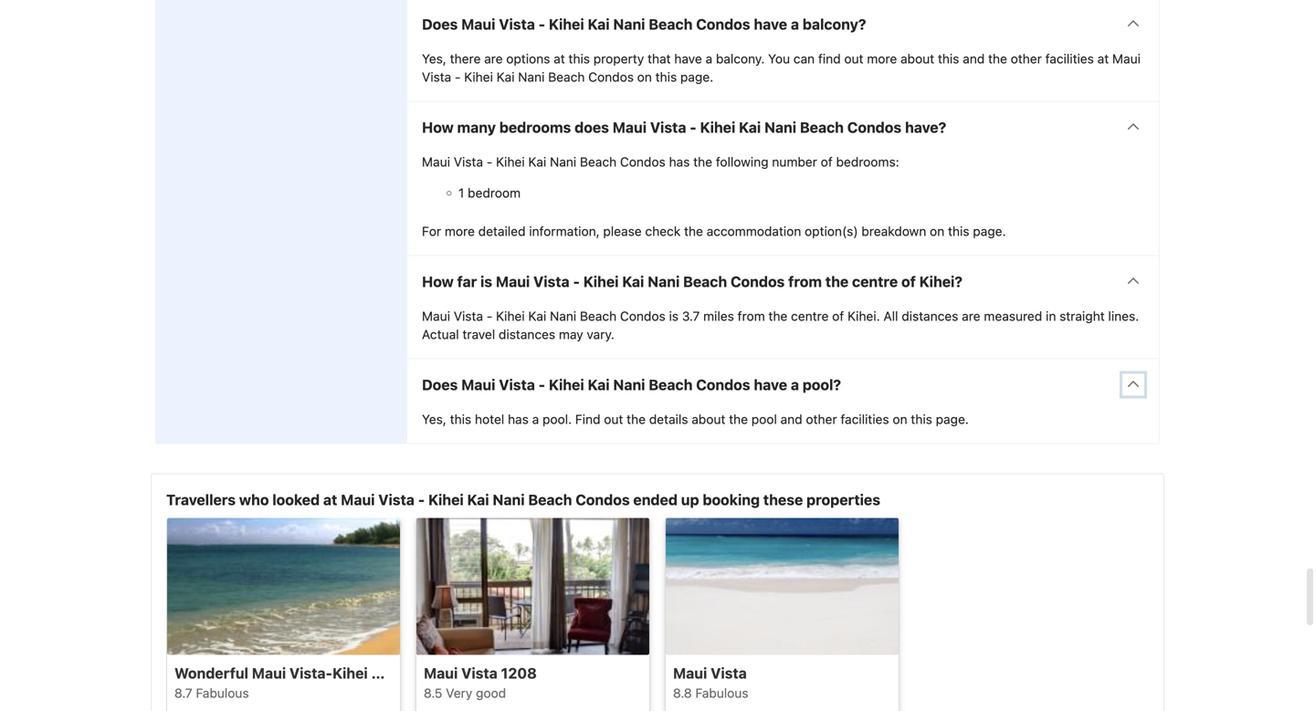 Task type: locate. For each thing, give the bounding box(es) containing it.
information,
[[529, 224, 600, 239]]

centre inside maui vista - kihei kai nani beach condos is 3.7 miles from the centre of kihei. all distances are measured in straight lines. actual travel distances may vary.
[[791, 309, 829, 324]]

nani inside wonderful maui vista-kihei kai nani beach condos 8.7 fabulous
[[397, 665, 429, 682]]

how inside dropdown button
[[422, 119, 454, 136]]

how inside 'dropdown button'
[[422, 273, 454, 290]]

1 vertical spatial are
[[962, 309, 981, 324]]

has down how many bedrooms does maui vista - kihei kai nani beach condos have? at the top
[[669, 154, 690, 169]]

kai down information,
[[528, 309, 546, 324]]

more right find at the right
[[867, 51, 897, 66]]

0 vertical spatial from
[[788, 273, 822, 290]]

maui vista 1208 8.5 very good
[[424, 665, 537, 701]]

1 horizontal spatial at
[[554, 51, 565, 66]]

0 horizontal spatial has
[[508, 412, 529, 427]]

looked
[[272, 491, 320, 509]]

may
[[559, 327, 583, 342]]

1 vertical spatial distances
[[499, 327, 555, 342]]

2 vertical spatial of
[[832, 309, 844, 324]]

condos inside wonderful maui vista-kihei kai nani beach condos 8.7 fabulous
[[480, 665, 534, 682]]

0 horizontal spatial page.
[[680, 69, 714, 84]]

0 horizontal spatial other
[[806, 412, 837, 427]]

measured
[[984, 309, 1042, 324]]

0 horizontal spatial more
[[445, 224, 475, 239]]

bedroom
[[468, 185, 521, 200]]

travellers who looked at maui vista - kihei kai nani beach condos ended up booking these properties
[[166, 491, 881, 509]]

bedrooms:
[[836, 154, 899, 169]]

vista inside 'dropdown button'
[[533, 273, 570, 290]]

from inside 'dropdown button'
[[788, 273, 822, 290]]

beach up that
[[649, 15, 693, 33]]

kai inside wonderful maui vista-kihei kai nani beach condos 8.7 fabulous
[[371, 665, 393, 682]]

beach up miles
[[683, 273, 727, 290]]

0 vertical spatial is
[[481, 273, 492, 290]]

2 vertical spatial on
[[893, 412, 908, 427]]

0 horizontal spatial is
[[481, 273, 492, 290]]

maui inside maui vista 8.8 fabulous
[[673, 665, 707, 682]]

is right far
[[481, 273, 492, 290]]

0 vertical spatial has
[[669, 154, 690, 169]]

condos up yes, this hotel has a pool. find out the details about the pool and other facilities on this page.
[[696, 376, 750, 394]]

1 vertical spatial out
[[604, 412, 623, 427]]

beach down "options"
[[548, 69, 585, 84]]

the inside maui vista - kihei kai nani beach condos is 3.7 miles from the centre of kihei. all distances are measured in straight lines. actual travel distances may vary.
[[769, 309, 788, 324]]

have
[[754, 15, 787, 33], [674, 51, 702, 66], [754, 376, 787, 394]]

1 horizontal spatial about
[[901, 51, 935, 66]]

are right there
[[484, 51, 503, 66]]

1 horizontal spatial are
[[962, 309, 981, 324]]

out right find on the left of page
[[604, 412, 623, 427]]

from
[[788, 273, 822, 290], [738, 309, 765, 324]]

yes, left there
[[422, 51, 447, 66]]

vista inside maui vista 8.8 fabulous
[[711, 665, 747, 682]]

for
[[422, 224, 441, 239]]

from inside maui vista - kihei kai nani beach condos is 3.7 miles from the centre of kihei. all distances are measured in straight lines. actual travel distances may vary.
[[738, 309, 765, 324]]

are left "measured"
[[962, 309, 981, 324]]

many
[[457, 119, 496, 136]]

maui inside 'dropdown button'
[[496, 273, 530, 290]]

vista inside maui vista - kihei kai nani beach condos is 3.7 miles from the centre of kihei. all distances are measured in straight lines. actual travel distances may vary.
[[454, 309, 483, 324]]

1 vertical spatial about
[[692, 412, 726, 427]]

1 vertical spatial does
[[422, 376, 458, 394]]

kihei
[[549, 15, 584, 33], [464, 69, 493, 84], [700, 119, 736, 136], [496, 154, 525, 169], [583, 273, 619, 290], [496, 309, 525, 324], [549, 376, 584, 394], [428, 491, 464, 509], [332, 665, 368, 682]]

is
[[481, 273, 492, 290], [669, 309, 679, 324]]

2 does from the top
[[422, 376, 458, 394]]

beach up details
[[649, 376, 693, 394]]

nani down check
[[648, 273, 680, 290]]

facilities
[[1046, 51, 1094, 66], [841, 412, 889, 427]]

centre up kihei. on the right
[[852, 273, 898, 290]]

does maui vista - kihei kai nani beach condos have a pool?
[[422, 376, 841, 394]]

2 horizontal spatial on
[[930, 224, 945, 239]]

of left kihei. on the right
[[832, 309, 844, 324]]

please
[[603, 224, 642, 239]]

of inside 'dropdown button'
[[902, 273, 916, 290]]

- inside maui vista - kihei kai nani beach condos is 3.7 miles from the centre of kihei. all distances are measured in straight lines. actual travel distances may vary.
[[487, 309, 493, 324]]

1 horizontal spatial is
[[669, 309, 679, 324]]

more inside yes, there are options at this property that have a balcony. you can find out more about this and the other facilities at maui vista - kihei kai nani beach condos on this page.
[[867, 51, 897, 66]]

at
[[554, 51, 565, 66], [1098, 51, 1109, 66], [323, 491, 337, 509]]

nani inside maui vista - kihei kai nani beach condos is 3.7 miles from the centre of kihei. all distances are measured in straight lines. actual travel distances may vary.
[[550, 309, 577, 324]]

maui
[[461, 15, 495, 33], [1113, 51, 1141, 66], [613, 119, 647, 136], [422, 154, 450, 169], [496, 273, 530, 290], [422, 309, 450, 324], [461, 376, 495, 394], [341, 491, 375, 509], [252, 665, 286, 682], [424, 665, 458, 682], [673, 665, 707, 682]]

does for does maui vista - kihei kai nani beach condos have a pool?
[[422, 376, 458, 394]]

2 vertical spatial have
[[754, 376, 787, 394]]

out inside yes, there are options at this property that have a balcony. you can find out more about this and the other facilities at maui vista - kihei kai nani beach condos on this page.
[[844, 51, 864, 66]]

0 vertical spatial yes,
[[422, 51, 447, 66]]

1 vertical spatial page.
[[973, 224, 1006, 239]]

condos up maui vista - kihei kai nani beach condos is 3.7 miles from the centre of kihei. all distances are measured in straight lines. actual travel distances may vary.
[[731, 273, 785, 290]]

a left balcony.
[[706, 51, 713, 66]]

about inside yes, there are options at this property that have a balcony. you can find out more about this and the other facilities at maui vista - kihei kai nani beach condos on this page.
[[901, 51, 935, 66]]

1 vertical spatial how
[[422, 273, 454, 290]]

0 vertical spatial on
[[637, 69, 652, 84]]

1 vertical spatial yes,
[[422, 412, 447, 427]]

balcony.
[[716, 51, 765, 66]]

1 how from the top
[[422, 119, 454, 136]]

beach up vary.
[[580, 309, 617, 324]]

2 how from the top
[[422, 273, 454, 290]]

8.7 fabulous
[[174, 686, 249, 701]]

beach
[[649, 15, 693, 33], [548, 69, 585, 84], [800, 119, 844, 136], [580, 154, 617, 169], [683, 273, 727, 290], [580, 309, 617, 324], [649, 376, 693, 394], [528, 491, 572, 509], [432, 665, 476, 682]]

has
[[669, 154, 690, 169], [508, 412, 529, 427]]

accommodation
[[707, 224, 801, 239]]

kihei inside 'dropdown button'
[[583, 273, 619, 290]]

has right hotel
[[508, 412, 529, 427]]

about up 'have?'
[[901, 51, 935, 66]]

nani up may
[[550, 309, 577, 324]]

of right number
[[821, 154, 833, 169]]

1 vertical spatial facilities
[[841, 412, 889, 427]]

1 vertical spatial centre
[[791, 309, 829, 324]]

other
[[1011, 51, 1042, 66], [806, 412, 837, 427]]

2 horizontal spatial at
[[1098, 51, 1109, 66]]

on
[[637, 69, 652, 84], [930, 224, 945, 239], [893, 412, 908, 427]]

find
[[575, 412, 601, 427]]

kihei.
[[848, 309, 880, 324]]

0 horizontal spatial from
[[738, 309, 765, 324]]

how left far
[[422, 273, 454, 290]]

nani down "options"
[[518, 69, 545, 84]]

0 horizontal spatial centre
[[791, 309, 829, 324]]

1 vertical spatial is
[[669, 309, 679, 324]]

have up you
[[754, 15, 787, 33]]

2 yes, from the top
[[422, 412, 447, 427]]

1 horizontal spatial other
[[1011, 51, 1042, 66]]

2 vertical spatial page.
[[936, 412, 969, 427]]

1 does from the top
[[422, 15, 458, 33]]

kai up property
[[588, 15, 610, 33]]

kai
[[588, 15, 610, 33], [497, 69, 515, 84], [739, 119, 761, 136], [528, 154, 546, 169], [622, 273, 644, 290], [528, 309, 546, 324], [588, 376, 610, 394], [467, 491, 489, 509], [371, 665, 393, 682]]

yes, for does maui vista - kihei kai nani beach condos have a pool?
[[422, 412, 447, 427]]

more
[[867, 51, 897, 66], [445, 224, 475, 239]]

actual
[[422, 327, 459, 342]]

vary.
[[587, 327, 615, 342]]

yes, inside yes, there are options at this property that have a balcony. you can find out more about this and the other facilities at maui vista - kihei kai nani beach condos on this page.
[[422, 51, 447, 66]]

1 yes, from the top
[[422, 51, 447, 66]]

0 horizontal spatial distances
[[499, 327, 555, 342]]

of left kihei?
[[902, 273, 916, 290]]

of for kihei.
[[832, 309, 844, 324]]

a left pool?
[[791, 376, 799, 394]]

1 horizontal spatial out
[[844, 51, 864, 66]]

0 vertical spatial and
[[963, 51, 985, 66]]

yes, left hotel
[[422, 412, 447, 427]]

0 vertical spatial about
[[901, 51, 935, 66]]

distances left may
[[499, 327, 555, 342]]

0 vertical spatial are
[[484, 51, 503, 66]]

nani
[[613, 15, 645, 33], [518, 69, 545, 84], [765, 119, 797, 136], [550, 154, 577, 169], [648, 273, 680, 290], [550, 309, 577, 324], [613, 376, 645, 394], [493, 491, 525, 509], [397, 665, 429, 682]]

the inside yes, there are options at this property that have a balcony. you can find out more about this and the other facilities at maui vista - kihei kai nani beach condos on this page.
[[988, 51, 1007, 66]]

wonderful
[[174, 665, 248, 682]]

bedrooms
[[499, 119, 571, 136]]

nani down vary.
[[613, 376, 645, 394]]

of inside maui vista - kihei kai nani beach condos is 3.7 miles from the centre of kihei. all distances are measured in straight lines. actual travel distances may vary.
[[832, 309, 844, 324]]

other inside yes, there are options at this property that have a balcony. you can find out more about this and the other facilities at maui vista - kihei kai nani beach condos on this page.
[[1011, 51, 1042, 66]]

out right find at the right
[[844, 51, 864, 66]]

kai right vista-
[[371, 665, 393, 682]]

does for does maui vista - kihei kai nani beach condos have a balcony?
[[422, 15, 458, 33]]

1 vertical spatial have
[[674, 51, 702, 66]]

1 horizontal spatial from
[[788, 273, 822, 290]]

nani inside 'dropdown button'
[[648, 273, 680, 290]]

0 vertical spatial does
[[422, 15, 458, 33]]

straight
[[1060, 309, 1105, 324]]

from for condos
[[788, 273, 822, 290]]

does
[[422, 15, 458, 33], [422, 376, 458, 394]]

0 vertical spatial more
[[867, 51, 897, 66]]

details
[[649, 412, 688, 427]]

1 horizontal spatial facilities
[[1046, 51, 1094, 66]]

- inside yes, there are options at this property that have a balcony. you can find out more about this and the other facilities at maui vista - kihei kai nani beach condos on this page.
[[455, 69, 461, 84]]

lines.
[[1108, 309, 1139, 324]]

kihei inside yes, there are options at this property that have a balcony. you can find out more about this and the other facilities at maui vista - kihei kai nani beach condos on this page.
[[464, 69, 493, 84]]

have?
[[905, 119, 947, 136]]

are
[[484, 51, 503, 66], [962, 309, 981, 324]]

how left many
[[422, 119, 454, 136]]

about
[[901, 51, 935, 66], [692, 412, 726, 427]]

1 horizontal spatial centre
[[852, 273, 898, 290]]

breakdown
[[862, 224, 927, 239]]

does down 'actual'
[[422, 376, 458, 394]]

1 horizontal spatial more
[[867, 51, 897, 66]]

the
[[988, 51, 1007, 66], [693, 154, 712, 169], [684, 224, 703, 239], [826, 273, 849, 290], [769, 309, 788, 324], [627, 412, 646, 427], [729, 412, 748, 427]]

from up maui vista - kihei kai nani beach condos is 3.7 miles from the centre of kihei. all distances are measured in straight lines. actual travel distances may vary.
[[788, 273, 822, 290]]

page.
[[680, 69, 714, 84], [973, 224, 1006, 239], [936, 412, 969, 427]]

1 vertical spatial of
[[902, 273, 916, 290]]

0 vertical spatial have
[[754, 15, 787, 33]]

0 horizontal spatial about
[[692, 412, 726, 427]]

0 vertical spatial facilities
[[1046, 51, 1094, 66]]

property
[[594, 51, 644, 66]]

nani down hotel
[[493, 491, 525, 509]]

booking
[[703, 491, 760, 509]]

0 vertical spatial page.
[[680, 69, 714, 84]]

0 vertical spatial how
[[422, 119, 454, 136]]

centre
[[852, 273, 898, 290], [791, 309, 829, 324]]

and
[[963, 51, 985, 66], [781, 412, 803, 427]]

centre down how far is maui vista - kihei kai nani beach condos from the centre of kihei? 'dropdown button' in the top of the page
[[791, 309, 829, 324]]

-
[[539, 15, 545, 33], [455, 69, 461, 84], [690, 119, 697, 136], [487, 154, 493, 169], [573, 273, 580, 290], [487, 309, 493, 324], [539, 376, 545, 394], [418, 491, 425, 509]]

beach down pool.
[[528, 491, 572, 509]]

does up there
[[422, 15, 458, 33]]

condos down property
[[588, 69, 634, 84]]

accordion control element
[[406, 0, 1160, 444]]

1 vertical spatial and
[[781, 412, 803, 427]]

1 horizontal spatial page.
[[936, 412, 969, 427]]

0 vertical spatial distances
[[902, 309, 959, 324]]

0 vertical spatial centre
[[852, 273, 898, 290]]

vista
[[499, 15, 535, 33], [422, 69, 451, 84], [650, 119, 686, 136], [454, 154, 483, 169], [533, 273, 570, 290], [454, 309, 483, 324], [499, 376, 535, 394], [378, 491, 415, 509], [461, 665, 498, 682], [711, 665, 747, 682]]

this
[[569, 51, 590, 66], [938, 51, 959, 66], [656, 69, 677, 84], [948, 224, 970, 239], [450, 412, 472, 427], [911, 412, 932, 427]]

are inside yes, there are options at this property that have a balcony. you can find out more about this and the other facilities at maui vista - kihei kai nani beach condos on this page.
[[484, 51, 503, 66]]

1 horizontal spatial and
[[963, 51, 985, 66]]

how
[[422, 119, 454, 136], [422, 273, 454, 290]]

of for kihei?
[[902, 273, 916, 290]]

condos up good
[[480, 665, 534, 682]]

how many bedrooms does maui vista - kihei kai nani beach condos have? button
[[407, 102, 1159, 153]]

out
[[844, 51, 864, 66], [604, 412, 623, 427]]

nani up 8.5 very at the bottom of page
[[397, 665, 429, 682]]

condos left 3.7
[[620, 309, 666, 324]]

kai down "options"
[[497, 69, 515, 84]]

yes,
[[422, 51, 447, 66], [422, 412, 447, 427]]

nani inside yes, there are options at this property that have a balcony. you can find out more about this and the other facilities at maui vista - kihei kai nani beach condos on this page.
[[518, 69, 545, 84]]

2 horizontal spatial page.
[[973, 224, 1006, 239]]

from right miles
[[738, 309, 765, 324]]

more right for
[[445, 224, 475, 239]]

have up pool
[[754, 376, 787, 394]]

good
[[476, 686, 506, 701]]

about right details
[[692, 412, 726, 427]]

is left 3.7
[[669, 309, 679, 324]]

page. inside yes, there are options at this property that have a balcony. you can find out more about this and the other facilities at maui vista - kihei kai nani beach condos on this page.
[[680, 69, 714, 84]]

8.8 fabulous
[[673, 686, 749, 701]]

kai down please
[[622, 273, 644, 290]]

travel
[[463, 327, 495, 342]]

0 horizontal spatial are
[[484, 51, 503, 66]]

0 vertical spatial other
[[1011, 51, 1042, 66]]

kai up following
[[739, 119, 761, 136]]

0 vertical spatial out
[[844, 51, 864, 66]]

0 horizontal spatial on
[[637, 69, 652, 84]]

0 horizontal spatial at
[[323, 491, 337, 509]]

1 vertical spatial on
[[930, 224, 945, 239]]

1 vertical spatial from
[[738, 309, 765, 324]]

beach up 8.5 very at the bottom of page
[[432, 665, 476, 682]]

have for pool?
[[754, 376, 787, 394]]

centre inside 'dropdown button'
[[852, 273, 898, 290]]

following
[[716, 154, 769, 169]]

beach down "does"
[[580, 154, 617, 169]]

distances down kihei?
[[902, 309, 959, 324]]

that
[[648, 51, 671, 66]]

have right that
[[674, 51, 702, 66]]

is inside maui vista - kihei kai nani beach condos is 3.7 miles from the centre of kihei. all distances are measured in straight lines. actual travel distances may vary.
[[669, 309, 679, 324]]



Task type: describe. For each thing, give the bounding box(es) containing it.
centre for kihei?
[[852, 273, 898, 290]]

condos down how many bedrooms does maui vista - kihei kai nani beach condos have? at the top
[[620, 154, 666, 169]]

who
[[239, 491, 269, 509]]

yes, there are options at this property that have a balcony. you can find out more about this and the other facilities at maui vista - kihei kai nani beach condos on this page.
[[422, 51, 1141, 84]]

travellers
[[166, 491, 236, 509]]

a left pool.
[[532, 412, 539, 427]]

how many bedrooms does maui vista - kihei kai nani beach condos have?
[[422, 119, 947, 136]]

nani down bedrooms
[[550, 154, 577, 169]]

for more detailed information, please check the accommodation option(s) breakdown on this page.
[[422, 224, 1006, 239]]

maui inside maui vista 1208 8.5 very good
[[424, 665, 458, 682]]

1 horizontal spatial has
[[669, 154, 690, 169]]

from for miles
[[738, 309, 765, 324]]

maui inside yes, there are options at this property that have a balcony. you can find out more about this and the other facilities at maui vista - kihei kai nani beach condos on this page.
[[1113, 51, 1141, 66]]

up
[[681, 491, 699, 509]]

how for how many bedrooms does maui vista - kihei kai nani beach condos have?
[[422, 119, 454, 136]]

0 vertical spatial of
[[821, 154, 833, 169]]

options
[[506, 51, 550, 66]]

beach inside 'dropdown button'
[[683, 273, 727, 290]]

does maui vista - kihei kai nani beach condos have a balcony?
[[422, 15, 866, 33]]

how far is maui vista - kihei kai nani beach condos from the centre of kihei? button
[[407, 256, 1159, 307]]

check
[[645, 224, 681, 239]]

balcony?
[[803, 15, 866, 33]]

wonderful maui vista-kihei kai nani beach condos 8.7 fabulous
[[174, 665, 534, 701]]

condos up balcony.
[[696, 15, 750, 33]]

3.7
[[682, 309, 700, 324]]

are inside maui vista - kihei kai nani beach condos is 3.7 miles from the centre of kihei. all distances are measured in straight lines. actual travel distances may vary.
[[962, 309, 981, 324]]

in
[[1046, 309, 1056, 324]]

a inside yes, there are options at this property that have a balcony. you can find out more about this and the other facilities at maui vista - kihei kai nani beach condos on this page.
[[706, 51, 713, 66]]

is inside 'dropdown button'
[[481, 273, 492, 290]]

pool.
[[543, 412, 572, 427]]

condos inside yes, there are options at this property that have a balcony. you can find out more about this and the other facilities at maui vista - kihei kai nani beach condos on this page.
[[588, 69, 634, 84]]

1 vertical spatial other
[[806, 412, 837, 427]]

1 vertical spatial more
[[445, 224, 475, 239]]

kihei inside maui vista - kihei kai nani beach condos is 3.7 miles from the centre of kihei. all distances are measured in straight lines. actual travel distances may vary.
[[496, 309, 525, 324]]

vista inside maui vista 1208 8.5 very good
[[461, 665, 498, 682]]

kai up find on the left of page
[[588, 376, 610, 394]]

yes, this hotel has a pool. find out the details about the pool and other facilities on this page.
[[422, 412, 969, 427]]

beach inside wonderful maui vista-kihei kai nani beach condos 8.7 fabulous
[[432, 665, 476, 682]]

on inside yes, there are options at this property that have a balcony. you can find out more about this and the other facilities at maui vista - kihei kai nani beach condos on this page.
[[637, 69, 652, 84]]

have inside yes, there are options at this property that have a balcony. you can find out more about this and the other facilities at maui vista - kihei kai nani beach condos on this page.
[[674, 51, 702, 66]]

condos inside 'dropdown button'
[[731, 273, 785, 290]]

8.5 very
[[424, 686, 473, 701]]

number
[[772, 154, 817, 169]]

kai down hotel
[[467, 491, 489, 509]]

maui inside maui vista - kihei kai nani beach condos is 3.7 miles from the centre of kihei. all distances are measured in straight lines. actual travel distances may vary.
[[422, 309, 450, 324]]

hotel
[[475, 412, 504, 427]]

kai inside 'dropdown button'
[[622, 273, 644, 290]]

1 horizontal spatial on
[[893, 412, 908, 427]]

1 vertical spatial has
[[508, 412, 529, 427]]

kai down bedrooms
[[528, 154, 546, 169]]

does
[[575, 119, 609, 136]]

you
[[768, 51, 790, 66]]

0 horizontal spatial out
[[604, 412, 623, 427]]

these
[[763, 491, 803, 509]]

there
[[450, 51, 481, 66]]

centre for kihei.
[[791, 309, 829, 324]]

pool
[[752, 412, 777, 427]]

facilities inside yes, there are options at this property that have a balcony. you can find out more about this and the other facilities at maui vista - kihei kai nani beach condos on this page.
[[1046, 51, 1094, 66]]

a up can
[[791, 15, 799, 33]]

maui vista - kihei kai nani beach condos has the following number of bedrooms:
[[422, 154, 899, 169]]

beach inside maui vista - kihei kai nani beach condos is 3.7 miles from the centre of kihei. all distances are measured in straight lines. actual travel distances may vary.
[[580, 309, 617, 324]]

properties
[[807, 491, 881, 509]]

beach inside yes, there are options at this property that have a balcony. you can find out more about this and the other facilities at maui vista - kihei kai nani beach condos on this page.
[[548, 69, 585, 84]]

kai inside yes, there are options at this property that have a balcony. you can find out more about this and the other facilities at maui vista - kihei kai nani beach condos on this page.
[[497, 69, 515, 84]]

nani up number
[[765, 119, 797, 136]]

beach up number
[[800, 119, 844, 136]]

does maui vista - kihei kai nani beach condos have a pool? button
[[407, 359, 1159, 411]]

yes, for does maui vista - kihei kai nani beach condos have a balcony?
[[422, 51, 447, 66]]

maui vista 8.8 fabulous
[[673, 665, 749, 701]]

condos up bedrooms:
[[847, 119, 902, 136]]

nani up property
[[613, 15, 645, 33]]

1208
[[501, 665, 537, 682]]

maui vista - kihei kai nani beach condos is 3.7 miles from the centre of kihei. all distances are measured in straight lines. actual travel distances may vary.
[[422, 309, 1139, 342]]

1 bedroom
[[459, 185, 521, 200]]

condos inside maui vista - kihei kai nani beach condos is 3.7 miles from the centre of kihei. all distances are measured in straight lines. actual travel distances may vary.
[[620, 309, 666, 324]]

option(s)
[[805, 224, 858, 239]]

ended
[[633, 491, 678, 509]]

detailed
[[478, 224, 526, 239]]

can
[[794, 51, 815, 66]]

kai inside maui vista - kihei kai nani beach condos is 3.7 miles from the centre of kihei. all distances are measured in straight lines. actual travel distances may vary.
[[528, 309, 546, 324]]

miles
[[703, 309, 734, 324]]

does maui vista - kihei kai nani beach condos have a balcony? button
[[407, 0, 1159, 50]]

how for how far is maui vista - kihei kai nani beach condos from the centre of kihei?
[[422, 273, 454, 290]]

0 horizontal spatial and
[[781, 412, 803, 427]]

1
[[459, 185, 464, 200]]

far
[[457, 273, 477, 290]]

and inside yes, there are options at this property that have a balcony. you can find out more about this and the other facilities at maui vista - kihei kai nani beach condos on this page.
[[963, 51, 985, 66]]

vista-
[[290, 665, 332, 682]]

kihei inside wonderful maui vista-kihei kai nani beach condos 8.7 fabulous
[[332, 665, 368, 682]]

pool?
[[803, 376, 841, 394]]

have for balcony?
[[754, 15, 787, 33]]

vista inside yes, there are options at this property that have a balcony. you can find out more about this and the other facilities at maui vista - kihei kai nani beach condos on this page.
[[422, 69, 451, 84]]

0 horizontal spatial facilities
[[841, 412, 889, 427]]

the inside 'dropdown button'
[[826, 273, 849, 290]]

how far is maui vista - kihei kai nani beach condos from the centre of kihei?
[[422, 273, 963, 290]]

- inside 'dropdown button'
[[573, 273, 580, 290]]

condos left ended
[[576, 491, 630, 509]]

find
[[818, 51, 841, 66]]

maui inside wonderful maui vista-kihei kai nani beach condos 8.7 fabulous
[[252, 665, 286, 682]]

1 horizontal spatial distances
[[902, 309, 959, 324]]

kihei?
[[919, 273, 963, 290]]

all
[[884, 309, 898, 324]]



Task type: vqa. For each thing, say whether or not it's contained in the screenshot.
Kai
yes



